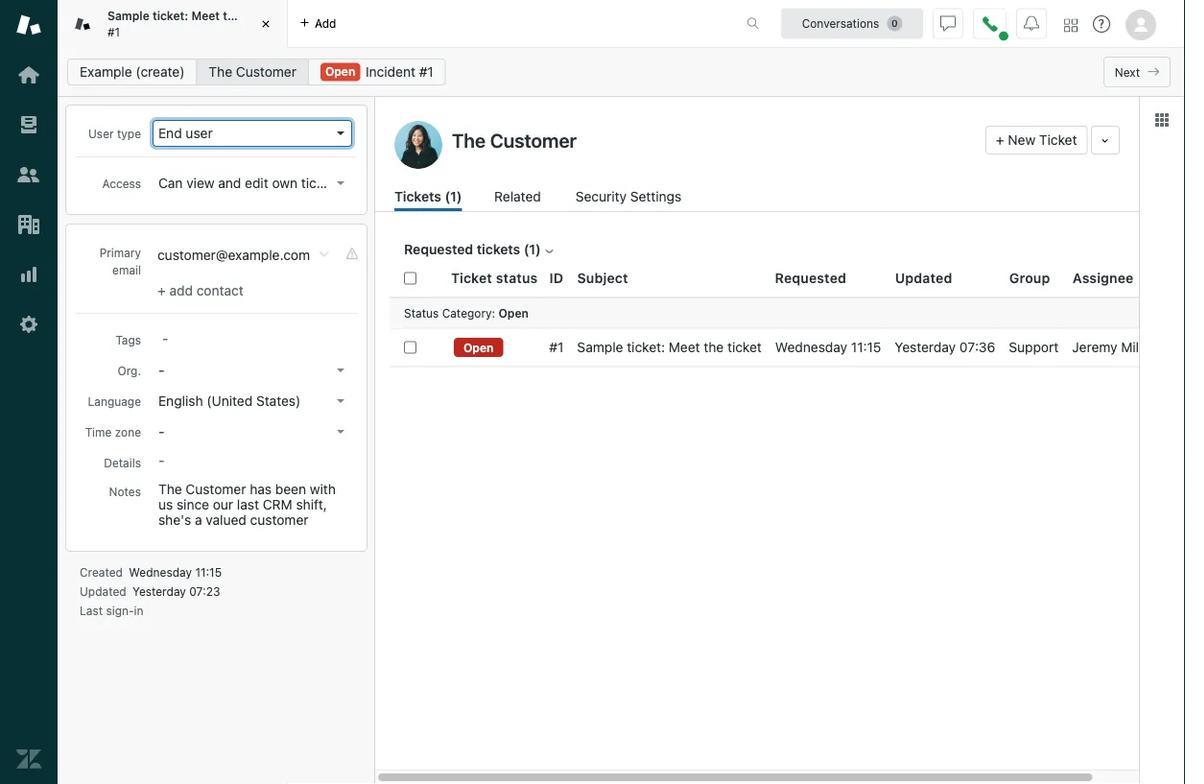 Task type: describe. For each thing, give the bounding box(es) containing it.
07:23
[[189, 584, 220, 598]]

primary
[[99, 246, 141, 259]]

wednesday inside grid
[[775, 339, 848, 355]]

in
[[134, 604, 144, 617]]

add inside add popup button
[[315, 17, 336, 30]]

- button for time zone
[[153, 418, 352, 445]]

only
[[346, 175, 372, 191]]

customers image
[[16, 162, 41, 187]]

updated inside grid
[[895, 270, 953, 286]]

email
[[112, 263, 141, 276]]

- for time zone
[[158, 424, 165, 440]]

get started image
[[16, 62, 41, 87]]

organizations image
[[16, 212, 41, 237]]

tickets (1)
[[394, 189, 462, 204]]

end
[[158, 125, 182, 141]]

tickets
[[394, 189, 441, 204]]

sample for sample ticket: meet the ticket
[[577, 339, 623, 355]]

group
[[1009, 270, 1050, 286]]

arrow down image for org.
[[337, 369, 345, 372]]

+ for + add contact
[[157, 283, 166, 298]]

:
[[492, 306, 495, 319]]

arrow down image
[[337, 181, 345, 185]]

apps image
[[1155, 112, 1170, 128]]

states)
[[256, 393, 301, 409]]

notifications image
[[1024, 16, 1039, 31]]

customer@example.com
[[157, 247, 310, 263]]

crm
[[263, 497, 292, 512]]

tabs tab list
[[58, 0, 727, 48]]

sample ticket: meet the ticket #1
[[107, 9, 276, 38]]

the for sample ticket: meet the ticket #1
[[223, 9, 241, 23]]

+ new ticket
[[996, 132, 1077, 148]]

english (united states) button
[[153, 388, 352, 415]]

Select All Tickets checkbox
[[404, 272, 417, 284]]

meet for sample ticket: meet the ticket #1
[[191, 9, 220, 23]]

jeremy
[[1072, 339, 1118, 355]]

1 vertical spatial open
[[499, 306, 529, 319]]

the customer
[[209, 64, 296, 80]]

(create)
[[136, 64, 185, 80]]

+ add contact
[[157, 283, 244, 298]]

view
[[186, 175, 215, 191]]

tags
[[116, 333, 141, 346]]

yesterday inside created wednesday 11:15 updated yesterday 07:23 last sign-in
[[132, 584, 186, 598]]

ticket: for sample ticket: meet the ticket #1
[[153, 9, 188, 23]]

sample ticket: meet the ticket link
[[577, 339, 762, 356]]

conversations button
[[781, 8, 923, 39]]

2 vertical spatial open
[[464, 341, 494, 354]]

secondary element
[[58, 53, 1185, 91]]

arrow down image for time zone
[[337, 430, 345, 434]]

sample ticket: meet the ticket
[[577, 339, 762, 355]]

ticket: for sample ticket: meet the ticket
[[627, 339, 665, 355]]

language
[[88, 394, 141, 408]]

status category : open
[[404, 306, 529, 319]]

reporting image
[[16, 262, 41, 287]]

wednesday inside created wednesday 11:15 updated yesterday 07:23 last sign-in
[[129, 565, 192, 579]]

main element
[[0, 0, 58, 784]]

can view and edit own tickets only button
[[153, 170, 372, 197]]

settings
[[630, 189, 682, 204]]

new
[[1008, 132, 1036, 148]]

#1 inside grid
[[549, 339, 564, 355]]

been
[[275, 481, 306, 497]]

next button
[[1104, 57, 1171, 87]]

example
[[80, 64, 132, 80]]

ticket inside button
[[1039, 132, 1077, 148]]

end user button
[[153, 120, 352, 147]]

- for org.
[[158, 362, 165, 378]]

last
[[237, 497, 259, 512]]

end user
[[158, 125, 213, 141]]

can
[[158, 175, 183, 191]]

incident
[[366, 64, 415, 80]]

ticket inside grid
[[451, 270, 492, 286]]

org.
[[118, 364, 141, 377]]

details
[[104, 456, 141, 469]]

yesterday inside grid
[[895, 339, 956, 355]]

11:15 inside created wednesday 11:15 updated yesterday 07:23 last sign-in
[[195, 565, 222, 579]]

valued
[[206, 512, 247, 528]]

security
[[576, 189, 627, 204]]

#1 inside secondary 'element'
[[419, 64, 434, 80]]

requested tickets (1)
[[404, 241, 541, 257]]

ticket status
[[451, 270, 538, 286]]

customer for the customer has been with us since our last crm shift, she's a valued customer
[[186, 481, 246, 497]]

miller
[[1121, 339, 1155, 355]]

shift,
[[296, 497, 327, 512]]

wednesday 11:15
[[775, 339, 881, 355]]

sign-
[[106, 604, 134, 617]]

edit
[[245, 175, 268, 191]]

example (create) button
[[67, 59, 197, 85]]

meet for sample ticket: meet the ticket
[[669, 339, 700, 355]]

created
[[80, 565, 123, 579]]

can view and edit own tickets only
[[158, 175, 372, 191]]

+ new ticket button
[[986, 126, 1088, 155]]

ticket for sample ticket: meet the ticket #1
[[244, 9, 276, 23]]

time zone
[[85, 425, 141, 439]]

related link
[[494, 186, 543, 211]]

open inside secondary 'element'
[[325, 65, 355, 78]]

ticket for sample ticket: meet the ticket
[[727, 339, 762, 355]]



Task type: vqa. For each thing, say whether or not it's contained in the screenshot.
(United on the left bottom of page
yes



Task type: locate. For each thing, give the bounding box(es) containing it.
#1 right incident
[[419, 64, 434, 80]]

1 horizontal spatial ticket
[[727, 339, 762, 355]]

0 horizontal spatial ticket
[[244, 9, 276, 23]]

close image
[[256, 14, 275, 34]]

meet inside grid
[[669, 339, 700, 355]]

1 vertical spatial add
[[169, 283, 193, 298]]

1 horizontal spatial sample
[[577, 339, 623, 355]]

time
[[85, 425, 112, 439]]

2 horizontal spatial open
[[499, 306, 529, 319]]

ticket inside sample ticket: meet the ticket #1
[[244, 9, 276, 23]]

1 vertical spatial requested
[[775, 270, 847, 286]]

requested inside grid
[[775, 270, 847, 286]]

1 vertical spatial customer
[[186, 481, 246, 497]]

add
[[315, 17, 336, 30], [169, 283, 193, 298]]

the
[[223, 9, 241, 23], [704, 339, 724, 355]]

next
[[1115, 65, 1140, 79]]

sample inside sample ticket: meet the ticket #1
[[107, 9, 149, 23]]

ticket up 'the customer'
[[244, 9, 276, 23]]

0 vertical spatial requested
[[404, 241, 473, 257]]

0 vertical spatial +
[[996, 132, 1004, 148]]

0 vertical spatial the
[[209, 64, 232, 80]]

0 vertical spatial ticket
[[244, 9, 276, 23]]

access
[[102, 177, 141, 190]]

tab containing sample ticket: meet the ticket
[[58, 0, 288, 48]]

the down sample ticket: meet the ticket #1
[[209, 64, 232, 80]]

ticket: inside sample ticket: meet the ticket #1
[[153, 9, 188, 23]]

the inside sample ticket: meet the ticket #1
[[223, 9, 241, 23]]

arrow down image for language
[[337, 399, 345, 403]]

arrow down image right 'states)'
[[337, 399, 345, 403]]

1 horizontal spatial ticket
[[1039, 132, 1077, 148]]

the for sample ticket: meet the ticket
[[704, 339, 724, 355]]

updated down created
[[80, 584, 126, 598]]

incident #1
[[366, 64, 434, 80]]

1 horizontal spatial the
[[209, 64, 232, 80]]

- right the org.
[[158, 362, 165, 378]]

she's
[[158, 512, 191, 528]]

1 horizontal spatial +
[[996, 132, 1004, 148]]

1 vertical spatial meet
[[669, 339, 700, 355]]

0 vertical spatial ticket
[[1039, 132, 1077, 148]]

0 vertical spatial open
[[325, 65, 355, 78]]

updated inside created wednesday 11:15 updated yesterday 07:23 last sign-in
[[80, 584, 126, 598]]

ticket: down subject
[[627, 339, 665, 355]]

11:15 left yesterday 07:36
[[851, 339, 881, 355]]

0 horizontal spatial sample
[[107, 9, 149, 23]]

the inside secondary 'element'
[[209, 64, 232, 80]]

#1 up example
[[107, 25, 120, 38]]

07:36
[[960, 339, 996, 355]]

ticket down requested tickets (1)
[[451, 270, 492, 286]]

0 horizontal spatial (1)
[[445, 189, 462, 204]]

1 vertical spatial yesterday
[[132, 584, 186, 598]]

ticket: up the "(create)"
[[153, 9, 188, 23]]

requested
[[404, 241, 473, 257], [775, 270, 847, 286]]

1 vertical spatial ticket
[[727, 339, 762, 355]]

1 vertical spatial tickets
[[477, 241, 520, 257]]

open left incident
[[325, 65, 355, 78]]

1 horizontal spatial ticket:
[[627, 339, 665, 355]]

#1 inside sample ticket: meet the ticket #1
[[107, 25, 120, 38]]

1 arrow down image from the top
[[337, 131, 345, 135]]

0 vertical spatial (1)
[[445, 189, 462, 204]]

sample
[[107, 9, 149, 23], [577, 339, 623, 355]]

0 vertical spatial 11:15
[[851, 339, 881, 355]]

1 horizontal spatial open
[[464, 341, 494, 354]]

1 horizontal spatial add
[[315, 17, 336, 30]]

none checkbox inside grid
[[404, 341, 417, 354]]

0 horizontal spatial +
[[157, 283, 166, 298]]

+ left contact
[[157, 283, 166, 298]]

security settings link
[[576, 186, 687, 211]]

0 horizontal spatial updated
[[80, 584, 126, 598]]

2 arrow down image from the top
[[337, 369, 345, 372]]

status
[[404, 306, 439, 319]]

0 horizontal spatial wednesday
[[129, 565, 192, 579]]

1 horizontal spatial wednesday
[[775, 339, 848, 355]]

2 - from the top
[[158, 424, 165, 440]]

0 horizontal spatial the
[[223, 9, 241, 23]]

0 horizontal spatial meet
[[191, 9, 220, 23]]

1 vertical spatial +
[[157, 283, 166, 298]]

2 vertical spatial #1
[[549, 339, 564, 355]]

ticket right new
[[1039, 132, 1077, 148]]

0 vertical spatial yesterday
[[895, 339, 956, 355]]

the
[[209, 64, 232, 80], [158, 481, 182, 497]]

with
[[310, 481, 336, 497]]

a
[[195, 512, 202, 528]]

0 horizontal spatial requested
[[404, 241, 473, 257]]

sample up example (create)
[[107, 9, 149, 23]]

1 vertical spatial (1)
[[524, 241, 541, 257]]

2 - button from the top
[[153, 418, 352, 445]]

- field
[[155, 327, 352, 348]]

the inside the customer has been with us since our last crm shift, she's a valued customer
[[158, 481, 182, 497]]

0 vertical spatial the
[[223, 9, 241, 23]]

type
[[117, 127, 141, 140]]

0 horizontal spatial yesterday
[[132, 584, 186, 598]]

yesterday up in
[[132, 584, 186, 598]]

customer inside the customer has been with us since our last crm shift, she's a valued customer
[[186, 481, 246, 497]]

sample inside grid
[[577, 339, 623, 355]]

english (united states)
[[158, 393, 301, 409]]

1 horizontal spatial yesterday
[[895, 339, 956, 355]]

- right zone
[[158, 424, 165, 440]]

requested for requested tickets (1)
[[404, 241, 473, 257]]

has
[[250, 481, 272, 497]]

zendesk support image
[[16, 12, 41, 37]]

arrow down image for user type
[[337, 131, 345, 135]]

(1) right tickets
[[445, 189, 462, 204]]

1 horizontal spatial requested
[[775, 270, 847, 286]]

1 vertical spatial - button
[[153, 418, 352, 445]]

ticket
[[1039, 132, 1077, 148], [451, 270, 492, 286]]

category
[[442, 306, 492, 319]]

0 vertical spatial tickets
[[301, 175, 342, 191]]

open
[[325, 65, 355, 78], [499, 306, 529, 319], [464, 341, 494, 354]]

0 horizontal spatial add
[[169, 283, 193, 298]]

arrow down image inside english (united states) button
[[337, 399, 345, 403]]

1 vertical spatial the
[[158, 481, 182, 497]]

0 horizontal spatial open
[[325, 65, 355, 78]]

0 horizontal spatial #1
[[107, 25, 120, 38]]

arrow down image
[[337, 131, 345, 135], [337, 369, 345, 372], [337, 399, 345, 403], [337, 430, 345, 434]]

the for the customer
[[209, 64, 232, 80]]

(1)
[[445, 189, 462, 204], [524, 241, 541, 257]]

1 - button from the top
[[153, 357, 352, 384]]

arrow down image down - field at the top left of the page
[[337, 369, 345, 372]]

-
[[158, 362, 165, 378], [158, 424, 165, 440]]

1 vertical spatial ticket:
[[627, 339, 665, 355]]

get help image
[[1093, 15, 1110, 33]]

tickets inside button
[[301, 175, 342, 191]]

None checkbox
[[404, 341, 417, 354]]

open down category
[[464, 341, 494, 354]]

tickets up ticket status
[[477, 241, 520, 257]]

tab
[[58, 0, 288, 48]]

subject
[[577, 270, 628, 286]]

1 vertical spatial ticket
[[451, 270, 492, 286]]

zone
[[115, 425, 141, 439]]

meet
[[191, 9, 220, 23], [669, 339, 700, 355]]

admin image
[[16, 312, 41, 337]]

0 vertical spatial - button
[[153, 357, 352, 384]]

0 horizontal spatial the
[[158, 481, 182, 497]]

sample down subject
[[577, 339, 623, 355]]

customer inside secondary 'element'
[[236, 64, 296, 80]]

the customer link
[[196, 59, 309, 85]]

ticket: inside grid
[[627, 339, 665, 355]]

1 vertical spatial -
[[158, 424, 165, 440]]

1 horizontal spatial (1)
[[524, 241, 541, 257]]

1 vertical spatial 11:15
[[195, 565, 222, 579]]

security settings
[[576, 189, 682, 204]]

user
[[88, 127, 114, 140]]

0 vertical spatial updated
[[895, 270, 953, 286]]

example (create)
[[80, 64, 185, 80]]

1 horizontal spatial 11:15
[[851, 339, 881, 355]]

yesterday 07:36
[[895, 339, 996, 355]]

user
[[186, 125, 213, 141]]

2 horizontal spatial #1
[[549, 339, 564, 355]]

requested for requested
[[775, 270, 847, 286]]

english
[[158, 393, 203, 409]]

related
[[494, 189, 541, 204]]

add button
[[288, 0, 348, 47]]

(united
[[207, 393, 253, 409]]

0 vertical spatial customer
[[236, 64, 296, 80]]

and
[[218, 175, 241, 191]]

0 vertical spatial meet
[[191, 9, 220, 23]]

tickets right own
[[301, 175, 342, 191]]

1 - from the top
[[158, 362, 165, 378]]

ticket:
[[153, 9, 188, 23], [627, 339, 665, 355]]

contact
[[196, 283, 244, 298]]

jeremy miller
[[1072, 339, 1155, 355]]

open right : on the top left of page
[[499, 306, 529, 319]]

+
[[996, 132, 1004, 148], [157, 283, 166, 298]]

notes
[[109, 485, 141, 498]]

(1) up 'status'
[[524, 241, 541, 257]]

ticket left wednesday 11:15
[[727, 339, 762, 355]]

conversations
[[802, 17, 879, 30]]

tickets (1) link
[[394, 186, 462, 211]]

0 horizontal spatial ticket:
[[153, 9, 188, 23]]

user type
[[88, 127, 141, 140]]

0 horizontal spatial ticket
[[451, 270, 492, 286]]

1 vertical spatial sample
[[577, 339, 623, 355]]

requested up select all tickets option
[[404, 241, 473, 257]]

1 vertical spatial wednesday
[[129, 565, 192, 579]]

3 arrow down image from the top
[[337, 399, 345, 403]]

created wednesday 11:15 updated yesterday 07:23 last sign-in
[[80, 565, 222, 617]]

since
[[177, 497, 209, 512]]

customer up valued
[[186, 481, 246, 497]]

arrow down image up arrow down icon
[[337, 131, 345, 135]]

meet inside sample ticket: meet the ticket #1
[[191, 9, 220, 23]]

sample for sample ticket: meet the ticket #1
[[107, 9, 149, 23]]

4 arrow down image from the top
[[337, 430, 345, 434]]

arrow down image down english (united states) button
[[337, 430, 345, 434]]

customer
[[236, 64, 296, 80], [186, 481, 246, 497]]

the customer has been with us since our last crm shift, she's a valued customer
[[158, 481, 339, 528]]

+ for + new ticket
[[996, 132, 1004, 148]]

0 vertical spatial sample
[[107, 9, 149, 23]]

+ left new
[[996, 132, 1004, 148]]

requested up wednesday 11:15
[[775, 270, 847, 286]]

zendesk image
[[16, 747, 41, 772]]

- button for org.
[[153, 357, 352, 384]]

- button up english (united states) button
[[153, 357, 352, 384]]

assignee
[[1073, 270, 1134, 286]]

zendesk products image
[[1064, 19, 1078, 32]]

- button down english (united states) button
[[153, 418, 352, 445]]

us
[[158, 497, 173, 512]]

1 horizontal spatial the
[[704, 339, 724, 355]]

yesterday left "07:36"
[[895, 339, 956, 355]]

+ inside button
[[996, 132, 1004, 148]]

1 vertical spatial updated
[[80, 584, 126, 598]]

0 vertical spatial -
[[158, 362, 165, 378]]

add left contact
[[169, 283, 193, 298]]

0 vertical spatial #1
[[107, 25, 120, 38]]

add right close icon
[[315, 17, 336, 30]]

primary email
[[99, 246, 141, 276]]

button displays agent's chat status as invisible. image
[[941, 16, 956, 31]]

#1 down id
[[549, 339, 564, 355]]

the for the customer has been with us since our last crm shift, she's a valued customer
[[158, 481, 182, 497]]

1 horizontal spatial meet
[[669, 339, 700, 355]]

ticket
[[244, 9, 276, 23], [727, 339, 762, 355]]

arrow down image inside end user button
[[337, 131, 345, 135]]

0 vertical spatial add
[[315, 17, 336, 30]]

grid containing ticket status
[[375, 259, 1172, 784]]

wednesday
[[775, 339, 848, 355], [129, 565, 192, 579]]

1 horizontal spatial tickets
[[477, 241, 520, 257]]

our
[[213, 497, 233, 512]]

customer for the customer
[[236, 64, 296, 80]]

grid
[[375, 259, 1172, 784]]

None text field
[[446, 126, 978, 155]]

updated up yesterday 07:36
[[895, 270, 953, 286]]

1 horizontal spatial #1
[[419, 64, 434, 80]]

0 horizontal spatial 11:15
[[195, 565, 222, 579]]

11:15
[[851, 339, 881, 355], [195, 565, 222, 579]]

0 vertical spatial wednesday
[[775, 339, 848, 355]]

status
[[496, 270, 538, 286]]

1 vertical spatial the
[[704, 339, 724, 355]]

1 horizontal spatial updated
[[895, 270, 953, 286]]

customer down close icon
[[236, 64, 296, 80]]

support
[[1009, 339, 1059, 355]]

11:15 up 07:23
[[195, 565, 222, 579]]

own
[[272, 175, 298, 191]]

customer
[[250, 512, 309, 528]]

0 vertical spatial ticket:
[[153, 9, 188, 23]]

id
[[549, 270, 564, 286]]

the up she's
[[158, 481, 182, 497]]

tickets
[[301, 175, 342, 191], [477, 241, 520, 257]]

0 horizontal spatial tickets
[[301, 175, 342, 191]]

1 vertical spatial #1
[[419, 64, 434, 80]]

last
[[80, 604, 103, 617]]

views image
[[16, 112, 41, 137]]

ticket inside grid
[[727, 339, 762, 355]]



